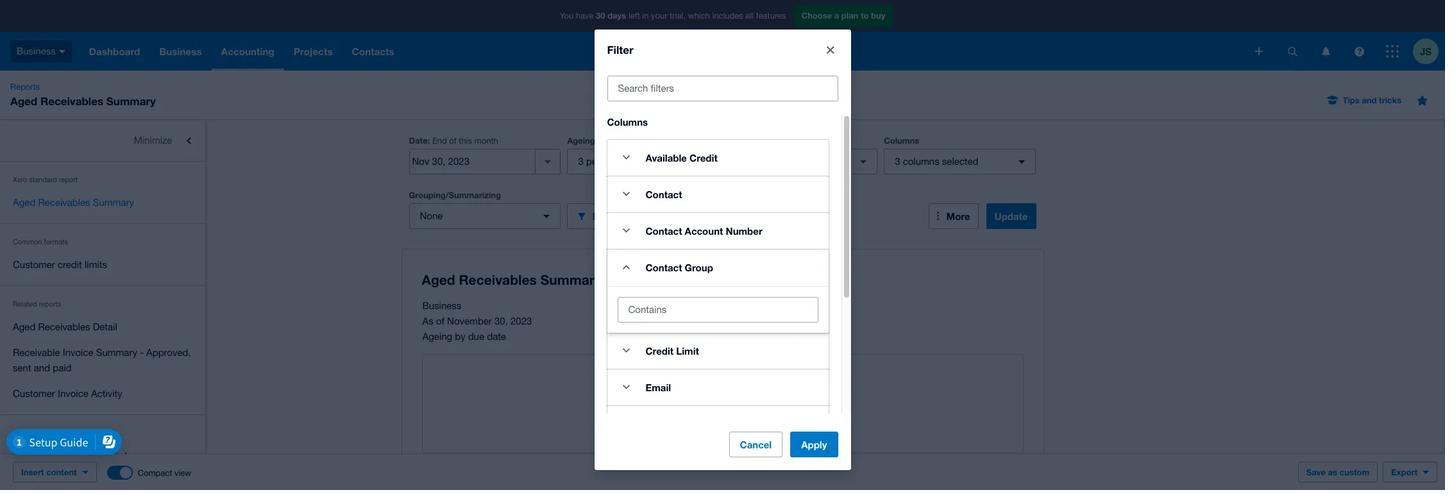 Task type: locate. For each thing, give the bounding box(es) containing it.
and right "tips"
[[1362, 95, 1377, 105]]

custom inside learn how to create a custom report
[[109, 450, 141, 461]]

due
[[468, 331, 485, 342]]

expand image for available credit
[[614, 145, 639, 171]]

0 vertical spatial to
[[861, 10, 869, 21]]

receivables down the xero standard report
[[38, 197, 90, 208]]

a left plan
[[835, 10, 839, 21]]

summary inside receivable invoice summary - approved, sent and paid
[[96, 347, 137, 358]]

0 vertical spatial contact
[[646, 188, 682, 200]]

1 horizontal spatial of
[[449, 136, 457, 146]]

1 vertical spatial a
[[101, 450, 107, 461]]

learn for learn more
[[13, 429, 31, 437]]

2023
[[511, 316, 532, 327]]

save as custom button
[[1298, 462, 1378, 482]]

0 vertical spatial aged
[[10, 94, 37, 108]]

1 horizontal spatial business
[[422, 300, 462, 311]]

1 horizontal spatial ageing
[[567, 135, 595, 146]]

summary down minimize button
[[93, 197, 134, 208]]

learn left more
[[13, 429, 31, 437]]

js button
[[1413, 32, 1445, 71]]

expand image
[[614, 145, 639, 171], [614, 181, 639, 207], [614, 338, 639, 364]]

to inside learn how to create a custom report
[[61, 450, 69, 461]]

1 vertical spatial to
[[61, 450, 69, 461]]

aged down reports link
[[10, 94, 37, 108]]

0 vertical spatial custom
[[109, 450, 141, 461]]

customer
[[13, 259, 55, 270], [13, 388, 55, 399]]

1 learn from the top
[[13, 429, 31, 437]]

of right periods
[[621, 156, 630, 167]]

2 vertical spatial of
[[436, 316, 445, 327]]

2 horizontal spatial ageing
[[726, 135, 754, 146]]

0 vertical spatial expand image
[[614, 218, 639, 244]]

0 horizontal spatial 3
[[578, 156, 584, 167]]

1 vertical spatial expand image
[[614, 181, 639, 207]]

save as custom
[[1307, 467, 1370, 477]]

Report title field
[[419, 266, 1018, 295]]

receivable
[[13, 347, 60, 358]]

tips
[[1343, 95, 1360, 105]]

receivables for detail
[[38, 321, 90, 332]]

aged inside aged receivables detail "link"
[[13, 321, 35, 332]]

receivables inside the aged receivables summary link
[[38, 197, 90, 208]]

0 vertical spatial learn
[[13, 429, 31, 437]]

minimize
[[134, 135, 172, 146]]

have
[[576, 11, 594, 21]]

reports
[[39, 300, 61, 308]]

of for business as of november 30, 2023 ageing by due date
[[436, 316, 445, 327]]

navigation
[[79, 32, 1247, 71]]

2 vertical spatial aged
[[13, 321, 35, 332]]

ageing down as
[[422, 331, 452, 342]]

0 vertical spatial a
[[835, 10, 839, 21]]

to left buy
[[861, 10, 869, 21]]

1 horizontal spatial and
[[1362, 95, 1377, 105]]

custom right as
[[1340, 467, 1370, 477]]

credit
[[58, 259, 82, 270]]

2 horizontal spatial svg image
[[1322, 47, 1330, 56]]

insert content button
[[13, 462, 97, 482]]

customer down sent
[[13, 388, 55, 399]]

aged down related
[[13, 321, 35, 332]]

0 horizontal spatial columns
[[607, 116, 648, 128]]

3 columns selected
[[895, 156, 979, 167]]

1 vertical spatial aged
[[13, 197, 35, 208]]

compact view
[[138, 468, 191, 478]]

of right as
[[436, 316, 445, 327]]

filter inside filter dialog
[[607, 43, 634, 56]]

0 horizontal spatial of
[[436, 316, 445, 327]]

business inside business as of november 30, 2023 ageing by due date
[[422, 300, 462, 311]]

0 vertical spatial expand image
[[614, 145, 639, 171]]

0 vertical spatial business
[[17, 45, 56, 56]]

1 vertical spatial 30
[[632, 156, 643, 167]]

3 periods of 30 day
[[578, 156, 662, 167]]

invoice inside receivable invoice summary - approved, sent and paid
[[63, 347, 93, 358]]

1 contact from the top
[[646, 188, 682, 200]]

3 contact from the top
[[646, 262, 682, 273]]

svg image
[[1386, 45, 1399, 58], [1288, 47, 1298, 56], [1355, 47, 1364, 56]]

aged for aged receivables detail
[[13, 321, 35, 332]]

svg image inside business popup button
[[59, 50, 65, 53]]

expand image left day
[[614, 145, 639, 171]]

1 horizontal spatial report
[[59, 176, 78, 183]]

2 expand image from the top
[[614, 375, 639, 400]]

of inside business as of november 30, 2023 ageing by due date
[[436, 316, 445, 327]]

ageing inside business as of november 30, 2023 ageing by due date
[[422, 331, 452, 342]]

0 horizontal spatial business
[[17, 45, 56, 56]]

by
[[756, 135, 766, 146]]

your
[[651, 11, 668, 21]]

and
[[1362, 95, 1377, 105], [34, 362, 50, 373]]

of inside button
[[621, 156, 630, 167]]

date
[[487, 331, 506, 342]]

0 horizontal spatial svg image
[[1288, 47, 1298, 56]]

expand image left email
[[614, 375, 639, 400]]

filter
[[607, 43, 634, 56], [592, 210, 616, 222]]

1 vertical spatial invoice
[[58, 388, 88, 399]]

expand image
[[614, 218, 639, 244], [614, 375, 639, 400]]

svg image
[[1322, 47, 1330, 56], [1256, 47, 1263, 55], [59, 50, 65, 53]]

0 horizontal spatial credit
[[646, 345, 674, 357]]

0 horizontal spatial report
[[13, 466, 39, 477]]

ageing left the by
[[726, 135, 754, 146]]

3 inside button
[[578, 156, 584, 167]]

related reports
[[13, 300, 61, 308]]

aged down xero
[[13, 197, 35, 208]]

ageing by
[[726, 135, 766, 146]]

receivables inside reports aged receivables summary
[[40, 94, 103, 108]]

js banner
[[0, 0, 1445, 71]]

learn how to create a custom report link
[[0, 443, 205, 484]]

1 3 from the left
[[578, 156, 584, 167]]

invoice inside customer invoice activity link
[[58, 388, 88, 399]]

and down receivable
[[34, 362, 50, 373]]

0 vertical spatial customer
[[13, 259, 55, 270]]

expand image down 3 periods of 30 day
[[614, 181, 639, 207]]

1 vertical spatial customer
[[13, 388, 55, 399]]

cancel button
[[729, 432, 783, 458]]

1 vertical spatial contact
[[646, 225, 682, 237]]

1 vertical spatial report
[[13, 466, 39, 477]]

2 horizontal spatial of
[[621, 156, 630, 167]]

receivable invoice summary - approved, sent and paid link
[[0, 340, 205, 381]]

3 left columns
[[895, 156, 900, 167]]

common
[[13, 238, 42, 246]]

0 vertical spatial 30
[[596, 10, 605, 21]]

trial,
[[670, 11, 686, 21]]

30
[[596, 10, 605, 21], [632, 156, 643, 167]]

ageing up periods
[[567, 135, 595, 146]]

Search filters field
[[608, 76, 838, 101]]

1 vertical spatial columns
[[884, 135, 920, 146]]

activity
[[91, 388, 122, 399]]

filter down periods
[[592, 210, 616, 222]]

0 vertical spatial invoice
[[63, 347, 93, 358]]

1 vertical spatial and
[[34, 362, 50, 373]]

1 vertical spatial of
[[621, 156, 630, 167]]

approved,
[[146, 347, 191, 358]]

invoice down paid
[[58, 388, 88, 399]]

by
[[455, 331, 466, 342]]

contact for contact group
[[646, 262, 682, 273]]

contact up "filter" button
[[646, 188, 682, 200]]

to right how
[[61, 450, 69, 461]]

business
[[17, 45, 56, 56], [422, 300, 462, 311]]

2 customer from the top
[[13, 388, 55, 399]]

business up reports
[[17, 45, 56, 56]]

filter button
[[567, 203, 719, 229]]

summary up minimize on the left top
[[106, 94, 156, 108]]

in
[[642, 11, 649, 21]]

2 learn from the top
[[13, 450, 37, 461]]

as
[[1328, 467, 1338, 477]]

available credit
[[646, 152, 718, 163]]

ageing
[[567, 135, 595, 146], [726, 135, 754, 146], [422, 331, 452, 342]]

2 vertical spatial expand image
[[614, 338, 639, 364]]

0 horizontal spatial and
[[34, 362, 50, 373]]

0 horizontal spatial to
[[61, 450, 69, 461]]

customer for customer invoice activity
[[13, 388, 55, 399]]

navigation inside js banner
[[79, 32, 1247, 71]]

1 vertical spatial credit
[[646, 345, 674, 357]]

1 horizontal spatial a
[[835, 10, 839, 21]]

cancel
[[740, 439, 772, 451]]

close image
[[818, 37, 843, 63]]

learn for learn how to create a custom report
[[13, 450, 37, 461]]

1 horizontal spatial custom
[[1340, 467, 1370, 477]]

0 horizontal spatial a
[[101, 450, 107, 461]]

0 vertical spatial columns
[[607, 116, 648, 128]]

1 vertical spatial receivables
[[38, 197, 90, 208]]

export
[[1392, 467, 1418, 477]]

xero
[[13, 176, 27, 183]]

aged
[[10, 94, 37, 108], [13, 197, 35, 208], [13, 321, 35, 332]]

invoice up paid
[[63, 347, 93, 358]]

invoice for customer
[[58, 388, 88, 399]]

a right create
[[101, 450, 107, 461]]

0 vertical spatial of
[[449, 136, 457, 146]]

aged inside reports aged receivables summary
[[10, 94, 37, 108]]

0 horizontal spatial svg image
[[59, 50, 65, 53]]

2 contact from the top
[[646, 225, 682, 237]]

receivables down 'reports' on the bottom of page
[[38, 321, 90, 332]]

1 vertical spatial learn
[[13, 450, 37, 461]]

0 horizontal spatial ageing
[[422, 331, 452, 342]]

sent
[[13, 362, 31, 373]]

includes
[[712, 11, 743, 21]]

of left this
[[449, 136, 457, 146]]

30 left day
[[632, 156, 643, 167]]

none
[[420, 210, 443, 221]]

insert content
[[21, 467, 77, 477]]

expand image for credit limit
[[614, 338, 639, 364]]

invoice
[[63, 347, 93, 358], [58, 388, 88, 399]]

periods
[[586, 156, 619, 167]]

learn up insert
[[13, 450, 37, 461]]

1 horizontal spatial to
[[861, 10, 869, 21]]

formats
[[44, 238, 68, 246]]

columns
[[607, 116, 648, 128], [884, 135, 920, 146]]

1 vertical spatial business
[[422, 300, 462, 311]]

buy
[[871, 10, 886, 21]]

credit left limit
[[646, 345, 674, 357]]

tricks
[[1379, 95, 1402, 105]]

30 right have
[[596, 10, 605, 21]]

aged inside the aged receivables summary link
[[13, 197, 35, 208]]

report inside learn how to create a custom report
[[13, 466, 39, 477]]

2 3 from the left
[[895, 156, 900, 167]]

customer down common formats
[[13, 259, 55, 270]]

summary left -
[[96, 347, 137, 358]]

contact up contact group
[[646, 225, 682, 237]]

2 expand image from the top
[[614, 181, 639, 207]]

1 vertical spatial filter
[[592, 210, 616, 222]]

2 vertical spatial receivables
[[38, 321, 90, 332]]

contact
[[646, 188, 682, 200], [646, 225, 682, 237], [646, 262, 682, 273]]

columns up periods
[[607, 116, 648, 128]]

2 vertical spatial summary
[[96, 347, 137, 358]]

custom up the compact
[[109, 450, 141, 461]]

month
[[475, 136, 498, 146]]

report left content in the left bottom of the page
[[13, 466, 39, 477]]

summary for invoice
[[96, 347, 137, 358]]

credit right available
[[690, 152, 718, 163]]

business inside popup button
[[17, 45, 56, 56]]

0 vertical spatial summary
[[106, 94, 156, 108]]

choose
[[802, 10, 832, 21]]

business up as
[[422, 300, 462, 311]]

0 vertical spatial filter
[[607, 43, 634, 56]]

1 expand image from the top
[[614, 145, 639, 171]]

expand image left credit limit
[[614, 338, 639, 364]]

contact group
[[646, 262, 713, 273]]

customer invoice activity
[[13, 388, 122, 399]]

0 vertical spatial report
[[59, 176, 78, 183]]

1 expand image from the top
[[614, 218, 639, 244]]

Contains field
[[618, 298, 818, 322]]

date : end of this month
[[409, 135, 498, 146]]

of inside date : end of this month
[[449, 136, 457, 146]]

1 horizontal spatial 3
[[895, 156, 900, 167]]

1 vertical spatial expand image
[[614, 375, 639, 400]]

receivables down reports link
[[40, 94, 103, 108]]

to
[[861, 10, 869, 21], [61, 450, 69, 461]]

1 horizontal spatial credit
[[690, 152, 718, 163]]

and inside button
[[1362, 95, 1377, 105]]

a
[[835, 10, 839, 21], [101, 450, 107, 461]]

3 left periods
[[578, 156, 584, 167]]

contact left group
[[646, 262, 682, 273]]

selected
[[942, 156, 979, 167]]

compact
[[138, 468, 172, 478]]

1 horizontal spatial svg image
[[1256, 47, 1263, 55]]

end
[[432, 136, 447, 146]]

2 vertical spatial contact
[[646, 262, 682, 273]]

summary
[[106, 94, 156, 108], [93, 197, 134, 208], [96, 347, 137, 358]]

0 horizontal spatial 30
[[596, 10, 605, 21]]

3 expand image from the top
[[614, 338, 639, 364]]

report up aged receivables summary
[[59, 176, 78, 183]]

expand image up collapse icon
[[614, 218, 639, 244]]

0 horizontal spatial custom
[[109, 450, 141, 461]]

0 vertical spatial and
[[1362, 95, 1377, 105]]

filter down days
[[607, 43, 634, 56]]

customer invoice activity link
[[0, 381, 205, 407]]

columns up columns
[[884, 135, 920, 146]]

learn
[[13, 429, 31, 437], [13, 450, 37, 461]]

summary for receivables
[[93, 197, 134, 208]]

1 horizontal spatial 30
[[632, 156, 643, 167]]

1 vertical spatial custom
[[1340, 467, 1370, 477]]

apply button
[[791, 432, 838, 458]]

receivables inside aged receivables detail "link"
[[38, 321, 90, 332]]

1 vertical spatial summary
[[93, 197, 134, 208]]

learn inside learn how to create a custom report
[[13, 450, 37, 461]]

0 vertical spatial receivables
[[40, 94, 103, 108]]

1 customer from the top
[[13, 259, 55, 270]]



Task type: describe. For each thing, give the bounding box(es) containing it.
xero standard report
[[13, 176, 78, 183]]

-
[[140, 347, 144, 358]]

filter inside "filter" button
[[592, 210, 616, 222]]

reports
[[10, 82, 40, 92]]

aged receivables summary link
[[0, 190, 205, 216]]

ageing for ageing periods
[[567, 135, 595, 146]]

group
[[685, 262, 713, 273]]

a inside learn how to create a custom report
[[101, 450, 107, 461]]

invoice for receivable
[[63, 347, 93, 358]]

receivable invoice summary - approved, sent and paid
[[13, 347, 191, 373]]

columns
[[903, 156, 940, 167]]

aged for aged receivables summary
[[13, 197, 35, 208]]

credit limit
[[646, 345, 699, 357]]

aged receivables detail link
[[0, 314, 205, 340]]

to inside js banner
[[861, 10, 869, 21]]

day
[[646, 156, 662, 167]]

1 horizontal spatial svg image
[[1355, 47, 1364, 56]]

periods
[[598, 135, 628, 146]]

content
[[46, 467, 77, 477]]

related
[[13, 300, 37, 308]]

more
[[33, 429, 49, 437]]

how
[[40, 450, 58, 461]]

view
[[175, 468, 191, 478]]

reports link
[[5, 81, 45, 94]]

export button
[[1383, 462, 1438, 482]]

plan
[[842, 10, 859, 21]]

business as of november 30, 2023 ageing by due date
[[422, 300, 532, 342]]

receivables for summary
[[38, 197, 90, 208]]

save
[[1307, 467, 1326, 477]]

ageing periods
[[567, 135, 628, 146]]

30 inside js banner
[[596, 10, 605, 21]]

collapse image
[[614, 255, 639, 280]]

js
[[1420, 45, 1432, 57]]

reports aged receivables summary
[[10, 82, 156, 108]]

3 for 3 columns selected
[[895, 156, 900, 167]]

more
[[947, 210, 970, 222]]

30,
[[495, 316, 508, 327]]

learn more
[[13, 429, 49, 437]]

expand image for email
[[614, 375, 639, 400]]

contact account number
[[646, 225, 763, 237]]

number
[[726, 225, 763, 237]]

features
[[756, 11, 786, 21]]

3 for 3 periods of 30 day
[[578, 156, 584, 167]]

email
[[646, 382, 671, 393]]

learn how to create a custom report
[[13, 450, 141, 477]]

apply
[[801, 439, 827, 451]]

expand image for contact account number
[[614, 218, 639, 244]]

filter dialog
[[594, 29, 851, 490]]

contact for contact
[[646, 188, 682, 200]]

all
[[746, 11, 754, 21]]

common formats
[[13, 238, 68, 246]]

3 periods of 30 day button
[[567, 149, 719, 175]]

detail
[[93, 321, 117, 332]]

0 vertical spatial credit
[[690, 152, 718, 163]]

of for 3 periods of 30 day
[[621, 156, 630, 167]]

customer for customer credit limits
[[13, 259, 55, 270]]

this
[[459, 136, 472, 146]]

30 inside button
[[632, 156, 643, 167]]

you
[[560, 11, 574, 21]]

as
[[422, 316, 434, 327]]

business for business
[[17, 45, 56, 56]]

business for business as of november 30, 2023 ageing by due date
[[422, 300, 462, 311]]

business button
[[0, 32, 79, 71]]

1 horizontal spatial columns
[[884, 135, 920, 146]]

a inside js banner
[[835, 10, 839, 21]]

choose a plan to buy
[[802, 10, 886, 21]]

tips and tricks button
[[1320, 90, 1410, 110]]

available
[[646, 152, 687, 163]]

customer credit limits link
[[0, 252, 205, 278]]

standard
[[29, 176, 57, 183]]

limit
[[676, 345, 699, 357]]

more button
[[929, 203, 979, 229]]

create
[[72, 450, 99, 461]]

columns inside filter dialog
[[607, 116, 648, 128]]

aged receivables summary
[[13, 197, 134, 208]]

and inside receivable invoice summary - approved, sent and paid
[[34, 362, 50, 373]]

update
[[995, 210, 1028, 222]]

tips and tricks
[[1343, 95, 1402, 105]]

2 horizontal spatial svg image
[[1386, 45, 1399, 58]]

left
[[629, 11, 640, 21]]

none button
[[409, 203, 561, 229]]

contact for contact account number
[[646, 225, 682, 237]]

paid
[[53, 362, 71, 373]]

you have 30 days left in your trial, which includes all features
[[560, 10, 786, 21]]

custom inside button
[[1340, 467, 1370, 477]]

account
[[685, 225, 723, 237]]

update button
[[986, 203, 1036, 229]]

ageing for ageing by
[[726, 135, 754, 146]]

expand image for contact
[[614, 181, 639, 207]]

summary inside reports aged receivables summary
[[106, 94, 156, 108]]

customer credit limits
[[13, 259, 107, 270]]

november
[[447, 316, 492, 327]]

insert
[[21, 467, 44, 477]]

days
[[608, 10, 626, 21]]

minimize button
[[0, 128, 205, 153]]

Select end date field
[[410, 149, 535, 174]]



Task type: vqa. For each thing, say whether or not it's contained in the screenshot.
THIS
yes



